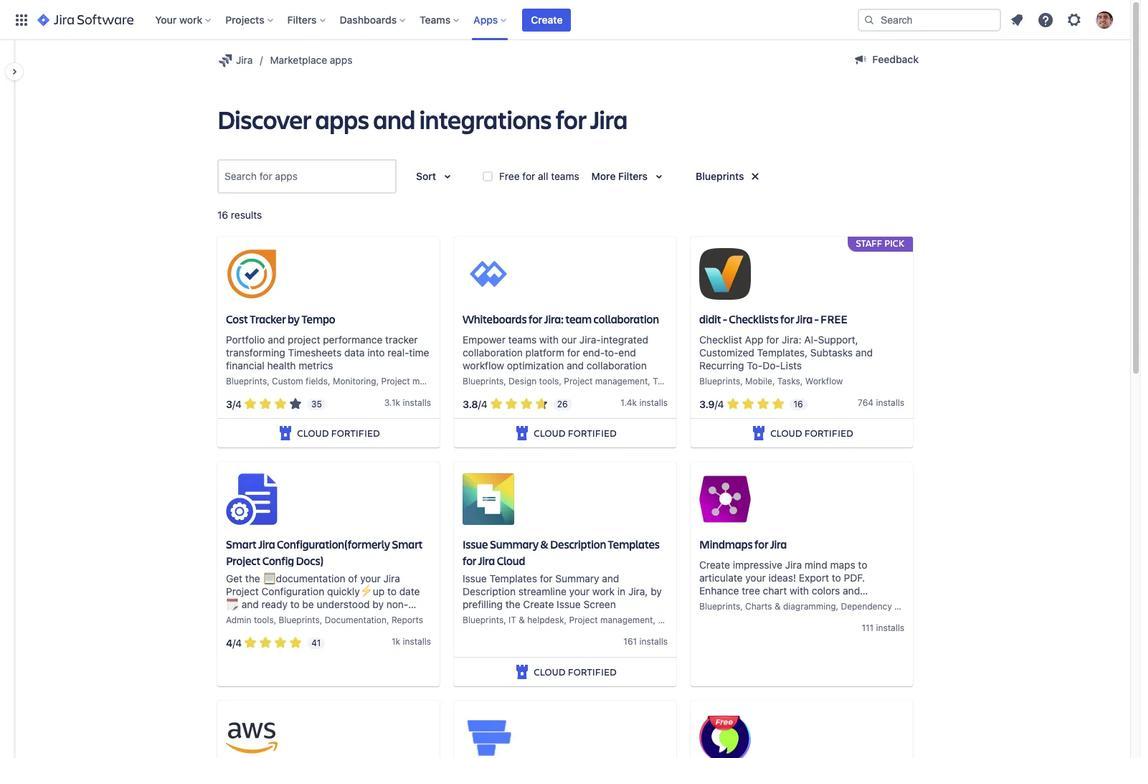 Task type: describe. For each thing, give the bounding box(es) containing it.
templates inside the issue summary & description templates for jira cloud
[[608, 537, 660, 552]]

1k
[[392, 637, 400, 647]]

timesheets
[[288, 347, 342, 359]]

impressive
[[733, 559, 783, 571]]

to-
[[747, 360, 763, 372]]

0 vertical spatial collaboration
[[594, 312, 659, 327]]

do-
[[763, 360, 781, 372]]

cost tracker by tempo image
[[226, 249, 278, 300]]

non-
[[387, 599, 409, 611]]

jira up impressive
[[771, 537, 787, 552]]

templates inside issue templates for summary and description streamline your work in jira, by prefilling the create issue screen blueprints , it & helpdesk , project management , workflow
[[490, 573, 537, 585]]

configuration
[[262, 586, 325, 598]]

dashboards button
[[336, 8, 411, 31]]

discover apps and integrations for jira
[[217, 102, 628, 136]]

management inside empower teams with our jira-integrated collaboration platform for end-to-end workflow optimization and collaboration blueprints , design tools , project management , tasks
[[595, 376, 648, 387]]

& inside the issue summary & description templates for jira cloud
[[541, 537, 549, 552]]

custom
[[272, 376, 303, 387]]

s right 111
[[900, 623, 905, 634]]

chart
[[763, 585, 787, 597]]

our
[[562, 334, 577, 346]]

health
[[267, 360, 296, 372]]

2 vertical spatial collaboration
[[587, 360, 647, 372]]

for inside the issue summary & description templates for jira cloud
[[463, 553, 477, 568]]

s for cost tracker by tempo
[[427, 398, 431, 409]]

transforming
[[226, 347, 285, 359]]

📋documentation
[[263, 573, 346, 585]]

all
[[538, 170, 549, 182]]

26
[[557, 399, 568, 410]]

& inside issue templates for summary and description streamline your work in jira, by prefilling the create issue screen blueprints , it & helpdesk , project management , workflow
[[519, 615, 525, 626]]

marketplace
[[270, 54, 327, 66]]

for left "all"
[[523, 170, 536, 182]]

cost
[[226, 312, 248, 327]]

0 vertical spatial jira:
[[545, 312, 564, 327]]

tracker
[[250, 312, 286, 327]]

apps for discover
[[315, 102, 369, 136]]

projects button
[[221, 8, 279, 31]]

teams button
[[416, 8, 465, 31]]

cloud fortified for whiteboards for jira: team collaboration
[[534, 426, 617, 440]]

blueprints inside issue templates for summary and description streamline your work in jira, by prefilling the create issue screen blueprints , it & helpdesk , project management , workflow
[[463, 615, 504, 626]]

s right 161
[[664, 637, 668, 647]]

end-
[[583, 347, 605, 359]]

more
[[592, 170, 616, 182]]

jira inside smart jira configuration(formerly smart project config docs)
[[259, 537, 275, 552]]

cloud fortified for issue summary & description templates for jira cloud
[[534, 665, 617, 679]]

dashboards
[[340, 13, 397, 25]]

install right 111
[[877, 623, 900, 634]]

Search for apps field
[[220, 164, 394, 189]]

free for all teams
[[499, 170, 580, 182]]

jira inside the issue summary & description templates for jira cloud
[[478, 553, 495, 568]]

for up platform
[[529, 312, 543, 327]]

3.9 / 4
[[700, 398, 724, 410]]

1 vertical spatial collaboration
[[463, 347, 523, 359]]

your for enhance
[[746, 572, 766, 584]]

help image
[[1038, 11, 1055, 28]]

install right 161
[[640, 637, 664, 647]]

empower teams with our jira-integrated collaboration platform for end-to-end workflow optimization and collaboration blueprints , design tools , project management , tasks
[[463, 334, 676, 387]]

export
[[799, 572, 830, 584]]

, left "design"
[[504, 376, 506, 387]]

streamline
[[519, 586, 567, 598]]

jira: inside checklist app for jira: ai-support, customized templates, subtasks and recurring to-do-lists blueprints , mobile , tasks , workflow
[[782, 334, 802, 346]]

data
[[344, 347, 365, 359]]

3.1k
[[384, 398, 400, 409]]

blueprints left "remove selected" icon
[[696, 170, 744, 182]]

create for create
[[531, 13, 563, 25]]

/ for didit - checklists for jira - free
[[715, 398, 718, 410]]

jira up ai- in the right of the page
[[796, 312, 813, 327]]

whiteboards for jira: team collaboration
[[463, 312, 659, 327]]

, down ready
[[274, 615, 276, 626]]

, left it
[[504, 615, 506, 626]]

cloud fortified app badge image for whiteboards for jira: team collaboration
[[514, 425, 531, 442]]

understood
[[317, 599, 370, 611]]

blueprints inside portfolio and project performance tracker transforming timesheets data into real-time financial health metrics blueprints , custom fields , monitoring , project management
[[226, 376, 267, 387]]

jira link
[[217, 52, 253, 69]]

install for smart jira configuration(formerly smart project config docs)
[[403, 637, 427, 647]]

work inside issue templates for summary and description streamline your work in jira, by prefilling the create issue screen blueprints , it & helpdesk , project management , workflow
[[593, 586, 615, 598]]

more filters
[[592, 170, 648, 182]]

1 vertical spatial filters
[[619, 170, 648, 182]]

Search field
[[858, 8, 1002, 31]]

time
[[409, 347, 429, 359]]

jira down projects
[[236, 54, 253, 66]]

tree
[[742, 585, 761, 597]]

smart jira configuration(formerly smart project config docs)
[[226, 537, 423, 568]]

cloud fortified app badge image
[[277, 425, 294, 442]]

1 smart from the left
[[226, 537, 257, 552]]

and inside create impressive jira mind maps to articulate your ideas! export to pdf. enhance tree chart with colors and symbols/emojis
[[843, 585, 861, 597]]

admin
[[226, 615, 252, 626]]

management up the 111 install s
[[895, 601, 948, 612]]

monitoring
[[333, 376, 377, 387]]

config
[[262, 553, 294, 568]]

for inside checklist app for jira: ai-support, customized templates, subtasks and recurring to-do-lists blueprints , mobile , tasks , workflow
[[767, 334, 780, 346]]

your inside the get the 📋documentation of your jira project configuration quickly⚡️up to date 🗓️ and ready to be understood by non- admin👥users
[[360, 573, 381, 585]]

blueprints , charts & diagramming , dependency management
[[700, 601, 948, 612]]

performance
[[323, 334, 383, 346]]

cloud fortified down lists
[[771, 426, 854, 440]]

tasks inside empower teams with our jira-integrated collaboration platform for end-to-end workflow optimization and collaboration blueprints , design tools , project management , tasks
[[653, 376, 676, 387]]

issue summary & description templates for jira cloud image
[[463, 474, 515, 525]]

0 vertical spatial teams
[[551, 170, 580, 182]]

create inside issue templates for summary and description streamline your work in jira, by prefilling the create issue screen blueprints , it & helpdesk , project management , workflow
[[523, 599, 554, 611]]

settings image
[[1066, 11, 1084, 28]]

, down streamline
[[564, 615, 567, 626]]

, left custom
[[267, 376, 270, 387]]

and inside portfolio and project performance tracker transforming timesheets data into real-time financial health metrics blueprints , custom fields , monitoring , project management
[[268, 334, 285, 346]]

get
[[226, 573, 243, 585]]

and inside checklist app for jira: ai-support, customized templates, subtasks and recurring to-do-lists blueprints , mobile , tasks , workflow
[[856, 347, 873, 359]]

jira up more
[[591, 102, 628, 136]]

project inside empower teams with our jira-integrated collaboration platform for end-to-end workflow optimization and collaboration blueprints , design tools , project management , tasks
[[564, 376, 593, 387]]

cloud for issue summary & description templates for jira cloud
[[534, 665, 566, 679]]

sidebar navigation image
[[0, 57, 32, 86]]

date
[[400, 586, 420, 598]]

filters button
[[283, 8, 331, 31]]

and inside issue templates for summary and description streamline your work in jira, by prefilling the create issue screen blueprints , it & helpdesk , project management , workflow
[[602, 573, 620, 585]]

cloud fortified app badge image for issue summary & description templates for jira cloud
[[514, 664, 531, 681]]

pick
[[885, 237, 905, 250]]

to up pdf.
[[859, 559, 868, 571]]

project inside issue templates for summary and description streamline your work in jira, by prefilling the create issue screen blueprints , it & helpdesk , project management , workflow
[[569, 615, 598, 626]]

, up 26 at the left of page
[[559, 376, 562, 387]]

fortified for issue summary & description templates for jira cloud
[[568, 665, 617, 679]]

prefilling
[[463, 599, 503, 611]]

configuration(formerly
[[277, 537, 390, 552]]

remove selected image
[[747, 168, 765, 185]]

description inside the issue summary & description templates for jira cloud
[[550, 537, 606, 552]]

create for create impressive jira mind maps to articulate your ideas! export to pdf. enhance tree chart with colors and symbols/emojis
[[700, 559, 731, 571]]

to up non-
[[387, 586, 397, 598]]

mindmaps for jira
[[700, 537, 787, 552]]

16 for 16 results
[[217, 209, 228, 221]]

, up 1.4k install s
[[648, 376, 651, 387]]

create impressive jira mind maps to articulate your ideas! export to pdf. enhance tree chart with colors and symbols/emojis
[[700, 559, 868, 610]]

blueprints down "enhance"
[[700, 601, 741, 612]]

and inside empower teams with our jira-integrated collaboration platform for end-to-end workflow optimization and collaboration blueprints , design tools , project management , tasks
[[567, 360, 584, 372]]

install for didit - checklists for jira - free
[[877, 398, 900, 409]]

tracker
[[385, 334, 418, 346]]

project inside the get the 📋documentation of your jira project configuration quickly⚡️up to date 🗓️ and ready to be understood by non- admin👥users
[[226, 586, 259, 598]]

free
[[499, 170, 520, 182]]

end
[[619, 347, 636, 359]]

, down non-
[[387, 615, 389, 626]]

for inside empower teams with our jira-integrated collaboration platform for end-to-end workflow optimization and collaboration blueprints , design tools , project management , tasks
[[568, 347, 580, 359]]

your for prefilling
[[570, 586, 590, 598]]

for up free for all teams
[[556, 102, 587, 136]]

create button
[[523, 8, 572, 31]]

cloud down mobile
[[771, 426, 803, 440]]

didit - checklists for jira - free image
[[700, 249, 751, 300]]

results
[[231, 209, 262, 221]]

marketplace apps
[[270, 54, 353, 66]]

whiteboards
[[463, 312, 527, 327]]

blueprints inside checklist app for jira: ai-support, customized templates, subtasks and recurring to-do-lists blueprints , mobile , tasks , workflow
[[700, 376, 741, 387]]

cloud for cost tracker by tempo
[[297, 426, 329, 440]]

tempo
[[302, 312, 335, 327]]

ready
[[262, 599, 288, 611]]

flexible phrase for jira - (k-atchphrase) image
[[700, 713, 751, 759]]

4 for whiteboards for jira: team collaboration
[[481, 398, 488, 410]]

support,
[[819, 334, 859, 346]]

pdf.
[[844, 572, 865, 584]]

management inside portfolio and project performance tracker transforming timesheets data into real-time financial health metrics blueprints , custom fields , monitoring , project management
[[413, 376, 465, 387]]

to down configuration
[[290, 599, 300, 611]]

and inside the get the 📋documentation of your jira project configuration quickly⚡️up to date 🗓️ and ready to be understood by non- admin👥users
[[242, 599, 259, 611]]

filters inside dropdown button
[[288, 13, 317, 25]]

16 for 16
[[794, 399, 804, 410]]

your profile and settings image
[[1097, 11, 1114, 28]]

issue for for
[[463, 537, 488, 552]]

primary element
[[9, 0, 858, 40]]

enhance
[[700, 585, 739, 597]]

16 results
[[217, 209, 262, 221]]

1.4k
[[621, 398, 637, 409]]

your work
[[155, 13, 203, 25]]

s for didit - checklists for jira - free
[[900, 398, 905, 409]]

, down into
[[377, 376, 379, 387]]

teams
[[420, 13, 451, 25]]

summary inside the issue summary & description templates for jira cloud
[[490, 537, 539, 552]]

, down colors at the bottom
[[836, 601, 839, 612]]

jira-
[[580, 334, 601, 346]]

mindmaps for jira image
[[700, 474, 751, 525]]

aws service management connector for jsm image
[[226, 713, 278, 759]]

tools inside empower teams with our jira-integrated collaboration platform for end-to-end workflow optimization and collaboration blueprints , design tools , project management , tasks
[[539, 376, 559, 387]]

portfolio and project performance tracker transforming timesheets data into real-time financial health metrics blueprints , custom fields , monitoring , project management
[[226, 334, 465, 387]]



Task type: locate. For each thing, give the bounding box(es) containing it.
jira:
[[545, 312, 564, 327], [782, 334, 802, 346]]

search image
[[864, 14, 875, 25]]

jira up ideas!
[[786, 559, 802, 571]]

4
[[235, 398, 242, 410], [481, 398, 488, 410], [718, 398, 724, 410], [226, 637, 233, 649], [236, 637, 242, 649]]

/
[[233, 398, 235, 410], [478, 398, 481, 410], [715, 398, 718, 410], [233, 637, 236, 649]]

project
[[288, 334, 320, 346]]

1 vertical spatial workflow
[[658, 615, 696, 626]]

blueprints down recurring
[[700, 376, 741, 387]]

install right 1.4k
[[640, 398, 664, 409]]

111
[[862, 623, 874, 634]]

teams
[[551, 170, 580, 182], [509, 334, 537, 346]]

0 horizontal spatial tasks
[[653, 376, 676, 387]]

platform
[[526, 347, 565, 359]]

with inside create impressive jira mind maps to articulate your ideas! export to pdf. enhance tree chart with colors and symbols/emojis
[[790, 585, 809, 597]]

workflow down subtasks
[[806, 376, 843, 387]]

create inside create impressive jira mind maps to articulate your ideas! export to pdf. enhance tree chart with colors and symbols/emojis
[[700, 559, 731, 571]]

workflow
[[806, 376, 843, 387], [658, 615, 696, 626]]

1 vertical spatial teams
[[509, 334, 537, 346]]

jira up the config
[[259, 537, 275, 552]]

the inside issue templates for summary and description streamline your work in jira, by prefilling the create issue screen blueprints , it & helpdesk , project management , workflow
[[506, 599, 521, 611]]

/ down admin
[[233, 637, 236, 649]]

marketplace apps link
[[270, 52, 353, 69]]

2 vertical spatial issue
[[557, 599, 581, 611]]

your up screen
[[570, 586, 590, 598]]

your
[[155, 13, 177, 25]]

dependency
[[841, 601, 892, 612]]

1 horizontal spatial smart
[[392, 537, 423, 552]]

1 vertical spatial templates
[[490, 573, 537, 585]]

3
[[226, 398, 233, 410]]

work inside dropdown button
[[179, 13, 203, 25]]

1 vertical spatial with
[[790, 585, 809, 597]]

banner containing your work
[[0, 0, 1131, 40]]

tools down optimization
[[539, 376, 559, 387]]

blueprints down financial on the top
[[226, 376, 267, 387]]

by up the project at left
[[288, 312, 300, 327]]

0 horizontal spatial summary
[[490, 537, 539, 552]]

project down get
[[226, 586, 259, 598]]

1 vertical spatial &
[[775, 601, 781, 612]]

it
[[509, 615, 517, 626]]

work up screen
[[593, 586, 615, 598]]

work right your
[[179, 13, 203, 25]]

0 vertical spatial apps
[[330, 54, 353, 66]]

admin tools , blueprints , documentation , reports
[[226, 615, 423, 626]]

16 left results at left
[[217, 209, 228, 221]]

context icon image
[[217, 52, 235, 69], [217, 52, 235, 69]]

issue
[[463, 537, 488, 552], [463, 573, 487, 585], [557, 599, 581, 611]]

2 smart from the left
[[392, 537, 423, 552]]

charts
[[746, 601, 773, 612]]

2 horizontal spatial your
[[746, 572, 766, 584]]

project inside smart jira configuration(formerly smart project config docs)
[[226, 553, 261, 568]]

for up impressive
[[755, 537, 769, 552]]

with up diagramming
[[790, 585, 809, 597]]

blueprints inside empower teams with our jira-integrated collaboration platform for end-to-end workflow optimization and collaboration blueprints , design tools , project management , tasks
[[463, 376, 504, 387]]

0 vertical spatial issue
[[463, 537, 488, 552]]

summary down the issue summary & description templates for jira cloud
[[556, 573, 600, 585]]

jira inside create impressive jira mind maps to articulate your ideas! export to pdf. enhance tree chart with colors and symbols/emojis
[[786, 559, 802, 571]]

notifications image
[[1009, 11, 1026, 28]]

management down time at left top
[[413, 376, 465, 387]]

& up streamline
[[541, 537, 549, 552]]

checklist
[[700, 334, 743, 346]]

teams inside empower teams with our jira-integrated collaboration platform for end-to-end workflow optimization and collaboration blueprints , design tools , project management , tasks
[[509, 334, 537, 346]]

project up 3.1k
[[381, 376, 410, 387]]

apps
[[330, 54, 353, 66], [315, 102, 369, 136]]

install right 1k
[[403, 637, 427, 647]]

team
[[566, 312, 592, 327]]

portfolio
[[226, 334, 265, 346]]

0 horizontal spatial &
[[519, 615, 525, 626]]

0 horizontal spatial 16
[[217, 209, 228, 221]]

1 vertical spatial work
[[593, 586, 615, 598]]

for up templates,
[[767, 334, 780, 346]]

/ for whiteboards for jira: team collaboration
[[478, 398, 481, 410]]

collaboration down empower
[[463, 347, 523, 359]]

1 horizontal spatial 16
[[794, 399, 804, 410]]

1 vertical spatial description
[[463, 586, 516, 598]]

for left cloud
[[463, 553, 477, 568]]

1 vertical spatial apps
[[315, 102, 369, 136]]

issue templates for summary and description streamline your work in jira, by prefilling the create issue screen blueprints , it & helpdesk , project management , workflow
[[463, 573, 696, 626]]

management
[[413, 376, 465, 387], [595, 376, 648, 387], [895, 601, 948, 612], [601, 615, 653, 626]]

financial
[[226, 360, 265, 372]]

, up 161 install s
[[653, 615, 656, 626]]

tasks inside checklist app for jira: ai-support, customized templates, subtasks and recurring to-do-lists blueprints , mobile , tasks , workflow
[[778, 376, 801, 387]]

apps button
[[469, 8, 513, 31]]

cloud migration planner image
[[463, 713, 515, 759]]

staff
[[857, 237, 883, 250]]

s for whiteboards for jira: team collaboration
[[664, 398, 668, 409]]

description inside issue templates for summary and description streamline your work in jira, by prefilling the create issue screen blueprints , it & helpdesk , project management , workflow
[[463, 586, 516, 598]]

for down the our
[[568, 347, 580, 359]]

metrics
[[299, 360, 333, 372]]

for right 'checklists'
[[781, 312, 795, 327]]

, up 41 at the left bottom of the page
[[320, 615, 322, 626]]

, down lists
[[801, 376, 803, 387]]

didit - checklists for jira - free
[[700, 312, 848, 327]]

tools
[[539, 376, 559, 387], [254, 615, 274, 626]]

diagramming
[[784, 601, 836, 612]]

tools down ready
[[254, 615, 274, 626]]

1 horizontal spatial the
[[506, 599, 521, 611]]

templates
[[608, 537, 660, 552], [490, 573, 537, 585]]

to
[[859, 559, 868, 571], [832, 572, 842, 584], [387, 586, 397, 598], [290, 599, 300, 611]]

1 vertical spatial the
[[506, 599, 521, 611]]

docs)
[[296, 553, 324, 568]]

s right 1.4k
[[664, 398, 668, 409]]

feedback
[[873, 53, 919, 65]]

create up articulate
[[700, 559, 731, 571]]

issue down the issue summary & description templates for jira cloud image
[[463, 537, 488, 552]]

description up issue templates for summary and description streamline your work in jira, by prefilling the create issue screen blueprints , it & helpdesk , project management , workflow
[[550, 537, 606, 552]]

your work button
[[151, 8, 217, 31]]

1 vertical spatial jira:
[[782, 334, 802, 346]]

1 horizontal spatial filters
[[619, 170, 648, 182]]

smart
[[226, 537, 257, 552], [392, 537, 423, 552]]

/ for smart jira configuration(formerly smart project config docs)
[[233, 637, 236, 649]]

cloud fortified app badge image
[[514, 425, 531, 442], [751, 425, 768, 442], [514, 664, 531, 681]]

-
[[723, 312, 728, 327], [815, 312, 819, 327]]

filters
[[288, 13, 317, 25], [619, 170, 648, 182]]

symbols/emojis
[[700, 598, 771, 610]]

- left free in the right of the page
[[815, 312, 819, 327]]

blueprints down workflow
[[463, 376, 504, 387]]

apps down marketplace apps link
[[315, 102, 369, 136]]

for inside issue templates for summary and description streamline your work in jira, by prefilling the create issue screen blueprints , it & helpdesk , project management , workflow
[[540, 573, 553, 585]]

apps for marketplace
[[330, 54, 353, 66]]

fortified
[[331, 426, 380, 440], [568, 426, 617, 440], [805, 426, 854, 440], [568, 665, 617, 679]]

cloud for whiteboards for jira: team collaboration
[[534, 426, 566, 440]]

tasks down lists
[[778, 376, 801, 387]]

0 horizontal spatial teams
[[509, 334, 537, 346]]

screen
[[584, 599, 616, 611]]

get the 📋documentation of your jira project configuration quickly⚡️up to date 🗓️ and ready to be understood by non- admin👥users
[[226, 573, 420, 624]]

161
[[624, 637, 637, 647]]

your inside create impressive jira mind maps to articulate your ideas! export to pdf. enhance tree chart with colors and symbols/emojis
[[746, 572, 766, 584]]

1 vertical spatial summary
[[556, 573, 600, 585]]

1.4k install s
[[621, 398, 668, 409]]

management up 1.4k
[[595, 376, 648, 387]]

0 vertical spatial with
[[540, 334, 559, 346]]

1 horizontal spatial -
[[815, 312, 819, 327]]

jira: left 'team'
[[545, 312, 564, 327]]

1 vertical spatial create
[[700, 559, 731, 571]]

0 horizontal spatial description
[[463, 586, 516, 598]]

install for cost tracker by tempo
[[403, 398, 427, 409]]

customized
[[700, 347, 755, 359]]

1 - from the left
[[723, 312, 728, 327]]

admin👥users
[[226, 612, 293, 624]]

0 horizontal spatial smart
[[226, 537, 257, 552]]

free
[[821, 312, 848, 327]]

tasks up 1.4k install s
[[653, 376, 676, 387]]

your
[[746, 572, 766, 584], [360, 573, 381, 585], [570, 586, 590, 598]]

35
[[311, 399, 322, 410]]

create right apps popup button
[[531, 13, 563, 25]]

0 horizontal spatial -
[[723, 312, 728, 327]]

create
[[531, 13, 563, 25], [700, 559, 731, 571], [523, 599, 554, 611]]

1 horizontal spatial workflow
[[806, 376, 843, 387]]

1k install s
[[392, 637, 431, 647]]

work
[[179, 13, 203, 25], [593, 586, 615, 598]]

1 horizontal spatial by
[[373, 599, 384, 611]]

0 vertical spatial tools
[[539, 376, 559, 387]]

be
[[302, 599, 314, 611]]

0 horizontal spatial workflow
[[658, 615, 696, 626]]

3.8
[[463, 398, 478, 410]]

teams right "all"
[[551, 170, 580, 182]]

blueprints
[[696, 170, 744, 182], [226, 376, 267, 387], [463, 376, 504, 387], [700, 376, 741, 387], [700, 601, 741, 612], [279, 615, 320, 626], [463, 615, 504, 626]]

s right 764
[[900, 398, 905, 409]]

templates down cloud
[[490, 573, 537, 585]]

3 / 4
[[226, 398, 242, 410]]

0 vertical spatial 16
[[217, 209, 228, 221]]

smart up the date on the left bottom
[[392, 537, 423, 552]]

filters up marketplace in the top of the page
[[288, 13, 317, 25]]

0 vertical spatial description
[[550, 537, 606, 552]]

3.9
[[700, 398, 715, 410]]

s for smart jira configuration(formerly smart project config docs)
[[427, 637, 431, 647]]

0 vertical spatial &
[[541, 537, 549, 552]]

jira,
[[629, 586, 648, 598]]

create inside button
[[531, 13, 563, 25]]

your down impressive
[[746, 572, 766, 584]]

sort
[[416, 170, 436, 182]]

collaboration up integrated
[[594, 312, 659, 327]]

and
[[373, 102, 416, 136], [268, 334, 285, 346], [856, 347, 873, 359], [567, 360, 584, 372], [602, 573, 620, 585], [843, 585, 861, 597], [242, 599, 259, 611]]

cloud fortified down 26 at the left of page
[[534, 426, 617, 440]]

0 horizontal spatial templates
[[490, 573, 537, 585]]

for up streamline
[[540, 573, 553, 585]]

, left 'charts'
[[741, 601, 743, 612]]

1 tasks from the left
[[653, 376, 676, 387]]

4 for didit - checklists for jira - free
[[718, 398, 724, 410]]

fortified for whiteboards for jira: team collaboration
[[568, 426, 617, 440]]

summary inside issue templates for summary and description streamline your work in jira, by prefilling the create issue screen blueprints , it & helpdesk , project management , workflow
[[556, 573, 600, 585]]

1 vertical spatial tools
[[254, 615, 274, 626]]

cloud fortified down helpdesk
[[534, 665, 617, 679]]

maps
[[831, 559, 856, 571]]

by
[[288, 312, 300, 327], [651, 586, 662, 598], [373, 599, 384, 611]]

0 horizontal spatial filters
[[288, 13, 317, 25]]

by inside issue templates for summary and description streamline your work in jira, by prefilling the create issue screen blueprints , it & helpdesk , project management , workflow
[[651, 586, 662, 598]]

discover
[[217, 102, 311, 136]]

create down streamline
[[523, 599, 554, 611]]

your inside issue templates for summary and description streamline your work in jira, by prefilling the create issue screen blueprints , it & helpdesk , project management , workflow
[[570, 586, 590, 598]]

2 horizontal spatial by
[[651, 586, 662, 598]]

2 horizontal spatial &
[[775, 601, 781, 612]]

- right didit on the right
[[723, 312, 728, 327]]

4 for smart jira configuration(formerly smart project config docs)
[[236, 637, 242, 649]]

to down maps
[[832, 572, 842, 584]]

/ down recurring
[[715, 398, 718, 410]]

of
[[348, 573, 358, 585]]

1 horizontal spatial work
[[593, 586, 615, 598]]

by left non-
[[373, 599, 384, 611]]

0 vertical spatial summary
[[490, 537, 539, 552]]

2 vertical spatial by
[[373, 599, 384, 611]]

/ for cost tracker by tempo
[[233, 398, 235, 410]]

1 vertical spatial by
[[651, 586, 662, 598]]

with inside empower teams with our jira-integrated collaboration platform for end-to-end workflow optimization and collaboration blueprints , design tools , project management , tasks
[[540, 334, 559, 346]]

0 horizontal spatial tools
[[254, 615, 274, 626]]

1 horizontal spatial description
[[550, 537, 606, 552]]

0 horizontal spatial with
[[540, 334, 559, 346]]

documentation
[[325, 615, 387, 626]]

/ down workflow
[[478, 398, 481, 410]]

16 down lists
[[794, 399, 804, 410]]

, down do- on the right top
[[773, 376, 775, 387]]

cloud fortified app badge image down mobile
[[751, 425, 768, 442]]

workflow inside issue templates for summary and description streamline your work in jira, by prefilling the create issue screen blueprints , it & helpdesk , project management , workflow
[[658, 615, 696, 626]]

0 horizontal spatial by
[[288, 312, 300, 327]]

management inside issue templates for summary and description streamline your work in jira, by prefilling the create issue screen blueprints , it & helpdesk , project management , workflow
[[601, 615, 653, 626]]

blueprints down be
[[279, 615, 320, 626]]

your right of
[[360, 573, 381, 585]]

1 horizontal spatial with
[[790, 585, 809, 597]]

banner
[[0, 0, 1131, 40]]

jira: up templates,
[[782, 334, 802, 346]]

fortified for cost tracker by tempo
[[331, 426, 380, 440]]

lists
[[781, 360, 802, 372]]

0 horizontal spatial your
[[360, 573, 381, 585]]

1 horizontal spatial your
[[570, 586, 590, 598]]

, left mobile
[[741, 376, 743, 387]]

articulate
[[700, 572, 743, 584]]

0 vertical spatial work
[[179, 13, 203, 25]]

🗓️
[[226, 599, 239, 611]]

install right 3.1k
[[403, 398, 427, 409]]

cloud fortified for cost tracker by tempo
[[297, 426, 380, 440]]

4 / 4
[[226, 637, 242, 649]]

1 horizontal spatial jira:
[[782, 334, 802, 346]]

filters right more
[[619, 170, 648, 182]]

1 horizontal spatial tasks
[[778, 376, 801, 387]]

1 horizontal spatial teams
[[551, 170, 580, 182]]

jira inside the get the 📋documentation of your jira project configuration quickly⚡️up to date 🗓️ and ready to be understood by non- admin👥users
[[384, 573, 400, 585]]

0 vertical spatial workflow
[[806, 376, 843, 387]]

1 horizontal spatial &
[[541, 537, 549, 552]]

1 vertical spatial issue
[[463, 573, 487, 585]]

3.1k install s
[[384, 398, 431, 409]]

0 horizontal spatial jira:
[[545, 312, 564, 327]]

2 vertical spatial &
[[519, 615, 525, 626]]

1 horizontal spatial templates
[[608, 537, 660, 552]]

1 vertical spatial 16
[[794, 399, 804, 410]]

2 - from the left
[[815, 312, 819, 327]]

in
[[618, 586, 626, 598]]

& right it
[[519, 615, 525, 626]]

workflow up 161 install s
[[658, 615, 696, 626]]

0 vertical spatial the
[[245, 573, 260, 585]]

project inside portfolio and project performance tracker transforming timesheets data into real-time financial health metrics blueprints , custom fields , monitoring , project management
[[381, 376, 410, 387]]

into
[[368, 347, 385, 359]]

the inside the get the 📋documentation of your jira project configuration quickly⚡️up to date 🗓️ and ready to be understood by non- admin👥users
[[245, 573, 260, 585]]

by inside the get the 📋documentation of your jira project configuration quickly⚡️up to date 🗓️ and ready to be understood by non- admin👥users
[[373, 599, 384, 611]]

1 horizontal spatial summary
[[556, 573, 600, 585]]

by right jira, at bottom right
[[651, 586, 662, 598]]

0 vertical spatial by
[[288, 312, 300, 327]]

whiteboards for jira: team collaboration image
[[463, 249, 515, 300]]

jira left cloud
[[478, 553, 495, 568]]

description up prefilling
[[463, 586, 516, 598]]

the right get
[[245, 573, 260, 585]]

2 vertical spatial create
[[523, 599, 554, 611]]

0 vertical spatial templates
[[608, 537, 660, 552]]

didit
[[700, 312, 722, 327]]

workflow inside checklist app for jira: ai-support, customized templates, subtasks and recurring to-do-lists blueprints , mobile , tasks , workflow
[[806, 376, 843, 387]]

161 install s
[[624, 637, 668, 647]]

1 horizontal spatial tools
[[539, 376, 559, 387]]

4 for cost tracker by tempo
[[235, 398, 242, 410]]

ideas!
[[769, 572, 797, 584]]

0 vertical spatial create
[[531, 13, 563, 25]]

templates up jira, at bottom right
[[608, 537, 660, 552]]

issue inside the issue summary & description templates for jira cloud
[[463, 537, 488, 552]]

ai-
[[805, 334, 819, 346]]

jira software image
[[37, 11, 134, 28], [37, 11, 134, 28]]

appswitcher icon image
[[13, 11, 30, 28]]

41
[[312, 638, 321, 649]]

0 horizontal spatial the
[[245, 573, 260, 585]]

summary up cloud
[[490, 537, 539, 552]]

project up get
[[226, 553, 261, 568]]

0 horizontal spatial work
[[179, 13, 203, 25]]

issue for description
[[463, 573, 487, 585]]

collaboration
[[594, 312, 659, 327], [463, 347, 523, 359], [587, 360, 647, 372]]

install for whiteboards for jira: team collaboration
[[640, 398, 664, 409]]

, down metrics
[[328, 376, 330, 387]]

s
[[427, 398, 431, 409], [664, 398, 668, 409], [900, 398, 905, 409], [900, 623, 905, 634], [427, 637, 431, 647], [664, 637, 668, 647]]

/ down financial on the top
[[233, 398, 235, 410]]

smart jira configuration(formerly smart project config docs) image
[[226, 474, 278, 525]]

0 vertical spatial filters
[[288, 13, 317, 25]]

projects
[[225, 13, 265, 25]]

collaboration down to-
[[587, 360, 647, 372]]

s right 1k
[[427, 637, 431, 647]]

2 tasks from the left
[[778, 376, 801, 387]]



Task type: vqa. For each thing, say whether or not it's contained in the screenshot.
the rightmost Wear
no



